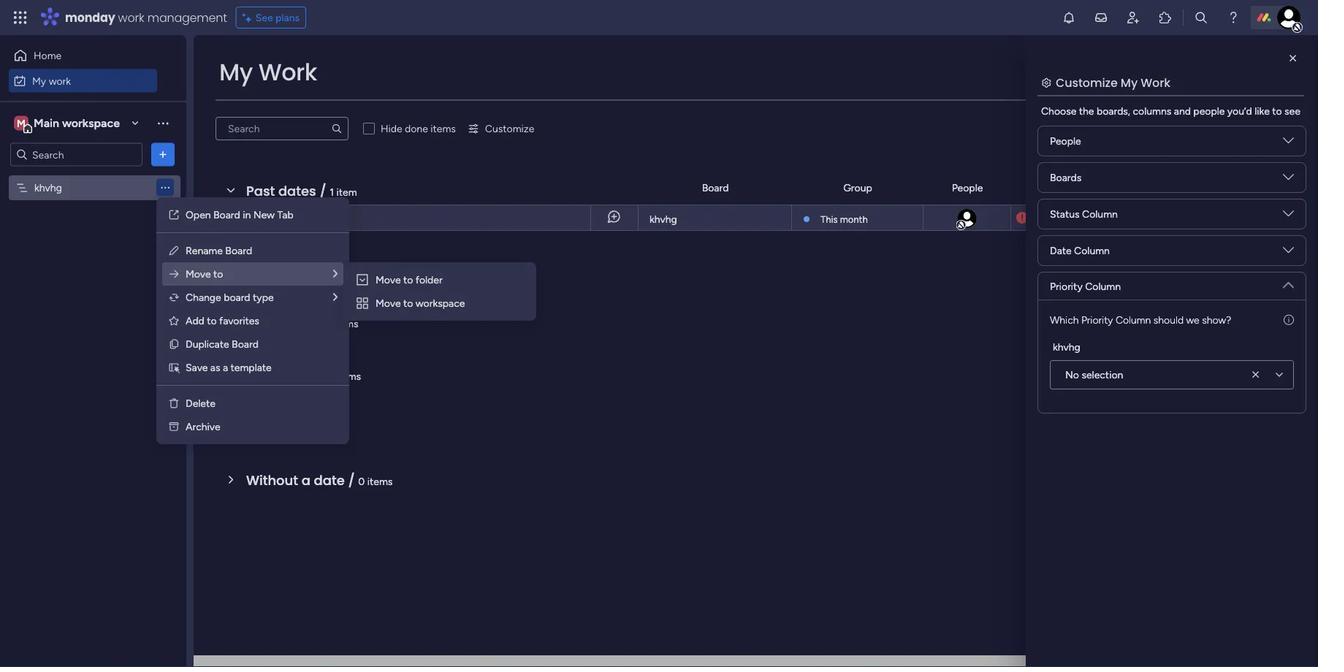 Task type: describe. For each thing, give the bounding box(es) containing it.
no selection
[[1065, 369, 1123, 381]]

as
[[210, 361, 220, 374]]

main workspace
[[34, 116, 120, 130]]

move for move to
[[186, 268, 211, 280]]

see
[[256, 11, 273, 24]]

the
[[1079, 105, 1094, 117]]

hide done items
[[381, 122, 456, 135]]

khvhg heading
[[1053, 339, 1081, 354]]

09:00
[[1069, 212, 1095, 224]]

0 inside 'this week / 0 items'
[[324, 317, 331, 330]]

date for date
[[1052, 182, 1073, 194]]

column left 'should' at the right top of page
[[1116, 314, 1151, 326]]

workspace inside workspace selection element
[[62, 116, 120, 130]]

board up khvhg link
[[702, 182, 729, 194]]

should
[[1154, 314, 1184, 326]]

template
[[231, 361, 272, 374]]

to for workspace
[[403, 297, 413, 309]]

today
[[246, 261, 288, 279]]

archive image
[[168, 421, 180, 433]]

duplicate board image
[[168, 338, 180, 350]]

0 inside without a date / 0 items
[[358, 475, 365, 487]]

khvhg list box
[[0, 172, 186, 398]]

khvhg link
[[647, 205, 783, 232]]

save
[[186, 361, 208, 374]]

apps image
[[1158, 10, 1173, 25]]

move to folder
[[376, 274, 443, 286]]

1 horizontal spatial workspace
[[416, 297, 465, 309]]

2 horizontal spatial my
[[1121, 74, 1138, 91]]

plans
[[276, 11, 300, 24]]

without a date / 0 items
[[246, 471, 393, 490]]

selection
[[1082, 369, 1123, 381]]

add to favorites image
[[168, 315, 180, 327]]

items inside without a date / 0 items
[[367, 475, 393, 487]]

tab
[[277, 209, 294, 221]]

move to workspace
[[376, 297, 465, 309]]

open board in new tab
[[186, 209, 294, 221]]

to down the rename board
[[213, 268, 223, 280]]

main content containing past dates /
[[194, 35, 1318, 667]]

change
[[186, 291, 221, 304]]

done
[[405, 122, 428, 135]]

board for rename board
[[225, 244, 252, 257]]

see
[[1285, 105, 1301, 117]]

past dates / 1 item
[[246, 182, 357, 200]]

workspace selection element
[[14, 114, 122, 133]]

change board type image
[[168, 292, 180, 303]]

date
[[314, 471, 345, 490]]

0 horizontal spatial gary orlando image
[[956, 208, 978, 229]]

this for week
[[246, 313, 273, 332]]

which
[[1050, 314, 1079, 326]]

date for date column
[[1050, 244, 1072, 257]]

item
[[337, 186, 357, 198]]

my work button
[[9, 69, 157, 92]]

next week / 0 items
[[246, 366, 361, 384]]

duplicate
[[186, 338, 229, 350]]

Search in workspace field
[[31, 146, 122, 163]]

column for status column
[[1082, 208, 1118, 220]]

priority for priority
[[1251, 182, 1284, 194]]

board for open board in new tab
[[213, 209, 240, 221]]

khvhg group
[[1050, 339, 1294, 390]]

save as a template image
[[168, 362, 180, 373]]

customize button
[[462, 117, 540, 140]]

choose the boards, columns and people you'd like to see
[[1041, 105, 1301, 117]]

to for favorites
[[207, 315, 217, 327]]

you'd
[[1228, 105, 1252, 117]]

week for this
[[276, 313, 311, 332]]

/ for past dates /
[[320, 182, 326, 200]]

management
[[147, 9, 227, 26]]

rename board image
[[168, 245, 180, 257]]

this month
[[821, 213, 868, 225]]

save as a template
[[186, 361, 272, 374]]

new
[[253, 209, 275, 221]]

choose
[[1041, 105, 1077, 117]]

type
[[253, 291, 274, 304]]

dapulse dropdown down arrow image
[[1283, 274, 1294, 290]]

options image
[[156, 147, 170, 162]]

1 vertical spatial 1
[[273, 212, 277, 224]]

to for folder
[[403, 274, 413, 286]]

monday
[[65, 9, 115, 26]]

project 1
[[238, 212, 277, 224]]

today / 0 items
[[246, 261, 336, 279]]

/ right today
[[291, 261, 298, 279]]

15,
[[1056, 212, 1067, 224]]



Task type: vqa. For each thing, say whether or not it's contained in the screenshot.
the leftmost the Customize
yes



Task type: locate. For each thing, give the bounding box(es) containing it.
to down the move to folder
[[403, 297, 413, 309]]

column right 15,
[[1082, 208, 1118, 220]]

this week / 0 items
[[246, 313, 358, 332]]

0 horizontal spatial work
[[258, 56, 317, 88]]

1 horizontal spatial status
[[1150, 182, 1180, 194]]

column
[[1082, 208, 1118, 220], [1074, 244, 1110, 257], [1085, 280, 1121, 292], [1116, 314, 1151, 326]]

/ down 'this week / 0 items'
[[317, 366, 323, 384]]

/
[[320, 182, 326, 200], [291, 261, 298, 279], [314, 313, 321, 332], [317, 366, 323, 384], [348, 471, 355, 490]]

no
[[1065, 369, 1079, 381]]

my for my work
[[32, 75, 46, 87]]

dapulse dropdown down arrow image for boards
[[1283, 172, 1294, 188]]

this for month
[[821, 213, 838, 225]]

search image
[[331, 123, 343, 134]]

inbox image
[[1094, 10, 1109, 25]]

1 vertical spatial status
[[1050, 208, 1080, 220]]

favorites
[[219, 315, 259, 327]]

open board in new tab image
[[168, 209, 180, 221]]

priority for priority column
[[1050, 280, 1083, 292]]

am
[[1098, 212, 1112, 224]]

m
[[17, 117, 26, 129]]

which priority column should we show?
[[1050, 314, 1231, 326]]

work down plans
[[258, 56, 317, 88]]

nov 15, 09:00 am
[[1036, 212, 1112, 224]]

1 left item
[[330, 186, 334, 198]]

we
[[1186, 314, 1200, 326]]

1 vertical spatial week
[[279, 366, 313, 384]]

0 vertical spatial 1
[[330, 186, 334, 198]]

0 vertical spatial week
[[276, 313, 311, 332]]

dapulse dropdown down arrow image
[[1283, 135, 1294, 152], [1283, 172, 1294, 188], [1283, 208, 1294, 225], [1283, 245, 1294, 261]]

my inside button
[[32, 75, 46, 87]]

Filter dashboard by text search field
[[216, 117, 349, 140]]

0 inside next week / 0 items
[[327, 370, 333, 382]]

2 vertical spatial priority
[[1082, 314, 1113, 326]]

main content
[[194, 35, 1318, 667]]

1 dapulse dropdown down arrow image from the top
[[1283, 135, 1294, 152]]

items inside today / 0 items
[[310, 265, 336, 277]]

gary orlando image left v2 overdue deadline image
[[956, 208, 978, 229]]

/ for next week /
[[317, 366, 323, 384]]

items down list arrow icon
[[333, 317, 358, 330]]

workspace down folder
[[416, 297, 465, 309]]

list arrow image
[[333, 292, 338, 303]]

duplicate board
[[186, 338, 259, 350]]

add
[[186, 315, 204, 327]]

1 horizontal spatial a
[[302, 471, 310, 490]]

1 vertical spatial workspace
[[416, 297, 465, 309]]

my work
[[219, 56, 317, 88]]

hide
[[381, 122, 402, 135]]

project
[[238, 212, 271, 224]]

3 dapulse dropdown down arrow image from the top
[[1283, 208, 1294, 225]]

0 horizontal spatial status
[[1050, 208, 1080, 220]]

items
[[431, 122, 456, 135], [310, 265, 336, 277], [333, 317, 358, 330], [336, 370, 361, 382], [367, 475, 393, 487]]

items down 'this week / 0 items'
[[336, 370, 361, 382]]

my up boards,
[[1121, 74, 1138, 91]]

1 horizontal spatial customize
[[1056, 74, 1118, 91]]

1 vertical spatial khvhg
[[650, 213, 677, 225]]

workspace
[[62, 116, 120, 130], [416, 297, 465, 309]]

move for move to workspace
[[376, 297, 401, 309]]

0 right date at the left bottom
[[358, 475, 365, 487]]

invite members image
[[1126, 10, 1141, 25]]

this
[[821, 213, 838, 225], [246, 313, 273, 332]]

delete
[[186, 397, 216, 410]]

0 horizontal spatial khvhg
[[34, 182, 62, 194]]

list arrow image
[[333, 269, 338, 279]]

date up 15,
[[1052, 182, 1073, 194]]

work
[[118, 9, 144, 26], [49, 75, 71, 87]]

0 vertical spatial gary orlando image
[[1277, 6, 1301, 29]]

date down 15,
[[1050, 244, 1072, 257]]

board for duplicate board
[[232, 338, 259, 350]]

home
[[34, 49, 62, 62]]

v2 info image
[[1284, 312, 1294, 327]]

none search field inside 'main content'
[[216, 117, 349, 140]]

priority column
[[1050, 280, 1121, 292]]

folder
[[416, 274, 443, 286]]

0 horizontal spatial a
[[223, 361, 228, 374]]

customize
[[1056, 74, 1118, 91], [485, 122, 534, 135]]

work right the monday
[[118, 9, 144, 26]]

column down 09:00
[[1074, 244, 1110, 257]]

board
[[224, 291, 250, 304]]

0 vertical spatial date
[[1052, 182, 1073, 194]]

1 horizontal spatial this
[[821, 213, 838, 225]]

status for status
[[1150, 182, 1180, 194]]

move up change
[[186, 268, 211, 280]]

0 up next week / 0 items at the bottom left of page
[[324, 317, 331, 330]]

column for priority column
[[1085, 280, 1121, 292]]

0 inside today / 0 items
[[301, 265, 308, 277]]

work for monday
[[118, 9, 144, 26]]

people
[[1194, 105, 1225, 117]]

past
[[246, 182, 275, 200]]

customize for customize my work
[[1056, 74, 1118, 91]]

select product image
[[13, 10, 28, 25]]

dapulse dropdown down arrow image for people
[[1283, 135, 1294, 152]]

columns
[[1133, 105, 1172, 117]]

to right the add
[[207, 315, 217, 327]]

items up list arrow icon
[[310, 265, 336, 277]]

without
[[246, 471, 298, 490]]

1 vertical spatial customize
[[485, 122, 534, 135]]

date column
[[1050, 244, 1110, 257]]

customize for customize
[[485, 122, 534, 135]]

see plans
[[256, 11, 300, 24]]

0 vertical spatial status
[[1150, 182, 1180, 194]]

1 horizontal spatial work
[[118, 9, 144, 26]]

/ up next week / 0 items at the bottom left of page
[[314, 313, 321, 332]]

workspace up search in workspace field
[[62, 116, 120, 130]]

0 horizontal spatial workspace
[[62, 116, 120, 130]]

0 vertical spatial workspace
[[62, 116, 120, 130]]

1 vertical spatial people
[[952, 182, 983, 194]]

my work
[[32, 75, 71, 87]]

None search field
[[216, 117, 349, 140]]

move
[[186, 268, 211, 280], [376, 274, 401, 286], [376, 297, 401, 309]]

this down type at the left top of the page
[[246, 313, 273, 332]]

to right like
[[1272, 105, 1282, 117]]

home button
[[9, 44, 157, 67]]

a right as at the bottom
[[223, 361, 228, 374]]

/ right date at the left bottom
[[348, 471, 355, 490]]

0 left list arrow image
[[301, 265, 308, 277]]

to left folder
[[403, 274, 413, 286]]

a left date at the left bottom
[[302, 471, 310, 490]]

1 horizontal spatial work
[[1141, 74, 1171, 91]]

work for my
[[49, 75, 71, 87]]

1 horizontal spatial khvhg
[[650, 213, 677, 225]]

my down home
[[32, 75, 46, 87]]

column down date column
[[1085, 280, 1121, 292]]

0 vertical spatial work
[[118, 9, 144, 26]]

board down favorites
[[232, 338, 259, 350]]

work up the columns
[[1141, 74, 1171, 91]]

items right done on the top left of the page
[[431, 122, 456, 135]]

khvhg inside "list box"
[[34, 182, 62, 194]]

board
[[702, 182, 729, 194], [213, 209, 240, 221], [225, 244, 252, 257], [232, 338, 259, 350]]

status for status column
[[1050, 208, 1080, 220]]

gary orlando image right help icon
[[1277, 6, 1301, 29]]

see plans button
[[236, 7, 306, 29]]

add to favorites
[[186, 315, 259, 327]]

0 vertical spatial a
[[223, 361, 228, 374]]

status column
[[1050, 208, 1118, 220]]

help image
[[1226, 10, 1241, 25]]

dapulse dropdown down arrow image for date column
[[1283, 245, 1294, 261]]

move down the move to folder
[[376, 297, 401, 309]]

my
[[219, 56, 253, 88], [1121, 74, 1138, 91], [32, 75, 46, 87]]

work
[[258, 56, 317, 88], [1141, 74, 1171, 91]]

khvhg for khvhg group on the bottom right
[[1053, 341, 1081, 353]]

1 vertical spatial work
[[49, 75, 71, 87]]

week down today / 0 items
[[276, 313, 311, 332]]

items inside 'this week / 0 items'
[[333, 317, 358, 330]]

work down home
[[49, 75, 71, 87]]

khvhg
[[34, 182, 62, 194], [650, 213, 677, 225], [1053, 341, 1081, 353]]

khvhg for khvhg link
[[650, 213, 677, 225]]

2 horizontal spatial khvhg
[[1053, 341, 1081, 353]]

1 vertical spatial this
[[246, 313, 273, 332]]

0 vertical spatial priority
[[1251, 182, 1284, 194]]

monday work management
[[65, 9, 227, 26]]

board up today
[[225, 244, 252, 257]]

change board type
[[186, 291, 274, 304]]

notifications image
[[1062, 10, 1076, 25]]

gary orlando image
[[1277, 6, 1301, 29], [956, 208, 978, 229]]

dapulse dropdown down arrow image for status column
[[1283, 208, 1294, 225]]

next
[[246, 366, 275, 384]]

4 dapulse dropdown down arrow image from the top
[[1283, 245, 1294, 261]]

nov
[[1036, 212, 1053, 224]]

0 horizontal spatial 1
[[273, 212, 277, 224]]

1 horizontal spatial people
[[1050, 135, 1081, 147]]

month
[[840, 213, 868, 225]]

people
[[1050, 135, 1081, 147], [952, 182, 983, 194]]

status
[[1150, 182, 1180, 194], [1050, 208, 1080, 220]]

option
[[0, 175, 186, 178]]

week for next
[[279, 366, 313, 384]]

priority
[[1251, 182, 1284, 194], [1050, 280, 1083, 292], [1082, 314, 1113, 326]]

workspace options image
[[156, 116, 170, 130]]

workspace image
[[14, 115, 29, 131]]

delete image
[[168, 398, 180, 409]]

0 vertical spatial this
[[821, 213, 838, 225]]

0 horizontal spatial this
[[246, 313, 273, 332]]

1 vertical spatial gary orlando image
[[956, 208, 978, 229]]

customize my work
[[1056, 74, 1171, 91]]

main
[[34, 116, 59, 130]]

show?
[[1202, 314, 1231, 326]]

search everything image
[[1194, 10, 1209, 25]]

week right next
[[279, 366, 313, 384]]

archive
[[186, 421, 220, 433]]

1 inside the past dates / 1 item
[[330, 186, 334, 198]]

items right date at the left bottom
[[367, 475, 393, 487]]

1 left tab at the top left
[[273, 212, 277, 224]]

move for move to folder
[[376, 274, 401, 286]]

move up move to workspace
[[376, 274, 401, 286]]

to
[[1272, 105, 1282, 117], [213, 268, 223, 280], [403, 274, 413, 286], [403, 297, 413, 309], [207, 315, 217, 327]]

khvhg inside group
[[1053, 341, 1081, 353]]

1 vertical spatial date
[[1050, 244, 1072, 257]]

0 horizontal spatial customize
[[485, 122, 534, 135]]

items inside next week / 0 items
[[336, 370, 361, 382]]

and
[[1174, 105, 1191, 117]]

boards,
[[1097, 105, 1131, 117]]

board left in on the top left of page
[[213, 209, 240, 221]]

customize inside button
[[485, 122, 534, 135]]

/ for this week /
[[314, 313, 321, 332]]

rename board
[[186, 244, 252, 257]]

1 vertical spatial priority
[[1050, 280, 1083, 292]]

0 vertical spatial khvhg
[[34, 182, 62, 194]]

dates
[[278, 182, 316, 200]]

1 horizontal spatial my
[[219, 56, 253, 88]]

2 dapulse dropdown down arrow image from the top
[[1283, 172, 1294, 188]]

0 horizontal spatial people
[[952, 182, 983, 194]]

this left 'month' on the right of page
[[821, 213, 838, 225]]

work inside my work button
[[49, 75, 71, 87]]

2 vertical spatial khvhg
[[1053, 341, 1081, 353]]

move to image
[[168, 268, 180, 280]]

0
[[301, 265, 308, 277], [324, 317, 331, 330], [327, 370, 333, 382], [358, 475, 365, 487]]

v2 overdue deadline image
[[1017, 211, 1028, 225]]

move to
[[186, 268, 223, 280]]

1 horizontal spatial 1
[[330, 186, 334, 198]]

1 horizontal spatial gary orlando image
[[1277, 6, 1301, 29]]

rename
[[186, 244, 223, 257]]

date
[[1052, 182, 1073, 194], [1050, 244, 1072, 257]]

my down see plans button at top
[[219, 56, 253, 88]]

0 horizontal spatial my
[[32, 75, 46, 87]]

my for my work
[[219, 56, 253, 88]]

0 vertical spatial customize
[[1056, 74, 1118, 91]]

0 down 'this week / 0 items'
[[327, 370, 333, 382]]

1 vertical spatial a
[[302, 471, 310, 490]]

group
[[843, 182, 872, 194]]

boards
[[1050, 171, 1082, 184]]

in
[[243, 209, 251, 221]]

like
[[1255, 105, 1270, 117]]

/ left item
[[320, 182, 326, 200]]

open
[[186, 209, 211, 221]]

column for date column
[[1074, 244, 1110, 257]]

0 vertical spatial people
[[1050, 135, 1081, 147]]

0 horizontal spatial work
[[49, 75, 71, 87]]



